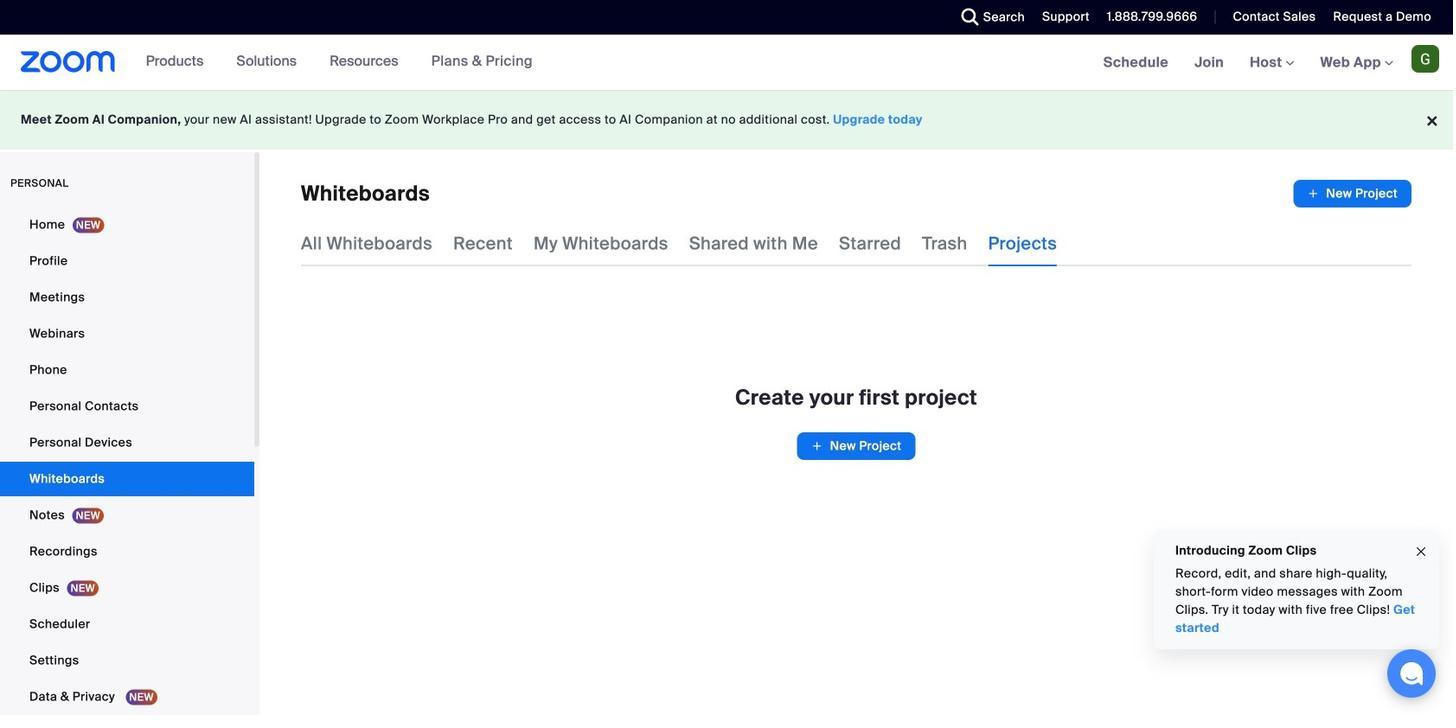 Task type: vqa. For each thing, say whether or not it's contained in the screenshot.
Recordings Link
no



Task type: describe. For each thing, give the bounding box(es) containing it.
open chat image
[[1400, 662, 1424, 686]]

product information navigation
[[116, 35, 546, 90]]

0 horizontal spatial add image
[[811, 438, 823, 455]]

personal menu menu
[[0, 208, 254, 715]]

close image
[[1414, 542, 1428, 562]]



Task type: locate. For each thing, give the bounding box(es) containing it.
add image
[[1307, 185, 1319, 202], [811, 438, 823, 455]]

1 horizontal spatial add image
[[1307, 185, 1319, 202]]

footer
[[0, 90, 1453, 150]]

0 vertical spatial add image
[[1307, 185, 1319, 202]]

profile picture image
[[1412, 45, 1439, 73]]

banner
[[0, 35, 1453, 91]]

tabs of all whiteboard page tab list
[[301, 221, 1057, 266]]

meetings navigation
[[1090, 35, 1453, 91]]

1 vertical spatial add image
[[811, 438, 823, 455]]

zoom logo image
[[21, 51, 116, 73]]



